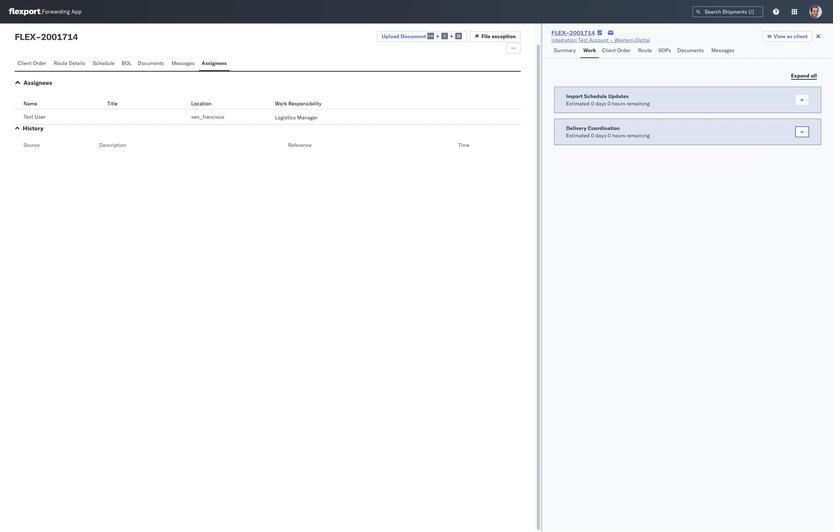 Task type: vqa. For each thing, say whether or not it's contained in the screenshot.
The 6 'button' on the left bottom of page
no



Task type: locate. For each thing, give the bounding box(es) containing it.
0 vertical spatial estimated
[[566, 100, 590, 107]]

expand
[[791, 72, 810, 79]]

0
[[591, 100, 594, 107], [608, 100, 611, 107], [591, 132, 594, 139], [608, 132, 611, 139]]

schedule inside import schedule updates estimated 0 days 0 hours remaining
[[584, 93, 607, 99]]

1 vertical spatial messages
[[172, 60, 195, 67]]

estimated inside delivery coordination estimated 0 days 0 hours remaining
[[566, 132, 590, 139]]

1 horizontal spatial assignees button
[[199, 57, 230, 71]]

documents right bol button
[[138, 60, 164, 67]]

view
[[774, 33, 786, 40]]

estimated
[[566, 100, 590, 107], [566, 132, 590, 139]]

1 vertical spatial documents
[[138, 60, 164, 67]]

forwarding app link
[[9, 8, 81, 15]]

2001714 up account
[[570, 29, 595, 36]]

0 vertical spatial order
[[617, 47, 631, 54]]

work responsibility
[[275, 100, 322, 107]]

2001714 down forwarding app
[[41, 31, 78, 42]]

digital
[[635, 37, 650, 43]]

bol button
[[119, 57, 135, 71]]

0 horizontal spatial work
[[275, 100, 287, 107]]

work down account
[[583, 47, 596, 54]]

flex-2001714
[[552, 29, 595, 36]]

0 vertical spatial route
[[638, 47, 652, 54]]

0 horizontal spatial documents
[[138, 60, 164, 67]]

documents button
[[675, 44, 709, 58], [135, 57, 169, 71]]

1 vertical spatial assignees
[[24, 79, 52, 86]]

0 horizontal spatial client order
[[18, 60, 46, 67]]

0 vertical spatial client order
[[602, 47, 631, 54]]

0 vertical spatial hours
[[612, 100, 626, 107]]

0 vertical spatial client
[[602, 47, 616, 54]]

0 vertical spatial days
[[596, 100, 607, 107]]

0 horizontal spatial -
[[36, 31, 41, 42]]

1 remaining from the top
[[627, 100, 650, 107]]

client for the right client order button
[[602, 47, 616, 54]]

order
[[617, 47, 631, 54], [33, 60, 46, 67]]

description
[[99, 142, 126, 149]]

view as client
[[774, 33, 808, 40]]

1 estimated from the top
[[566, 100, 590, 107]]

work up logistics on the top left
[[275, 100, 287, 107]]

1 vertical spatial work
[[275, 100, 287, 107]]

documents button right sops
[[675, 44, 709, 58]]

schedule right import
[[584, 93, 607, 99]]

1 horizontal spatial client order
[[602, 47, 631, 54]]

client
[[602, 47, 616, 54], [18, 60, 32, 67]]

hours
[[612, 100, 626, 107], [612, 132, 626, 139]]

1 vertical spatial schedule
[[584, 93, 607, 99]]

flexport. image
[[9, 8, 42, 15]]

0 horizontal spatial client
[[18, 60, 32, 67]]

1 vertical spatial days
[[596, 132, 607, 139]]

0 horizontal spatial assignees button
[[24, 79, 52, 86]]

1 vertical spatial remaining
[[627, 132, 650, 139]]

sops button
[[656, 44, 675, 58]]

0 horizontal spatial messages
[[172, 60, 195, 67]]

estimated down delivery
[[566, 132, 590, 139]]

messages button
[[709, 44, 739, 58], [169, 57, 199, 71]]

- left "western"
[[610, 37, 613, 43]]

-
[[36, 31, 41, 42], [610, 37, 613, 43]]

history
[[23, 125, 43, 132]]

client down flex
[[18, 60, 32, 67]]

san_francisco
[[191, 114, 224, 120]]

details
[[69, 60, 85, 67]]

title
[[107, 100, 118, 107]]

client order down flex
[[18, 60, 46, 67]]

route inside route button
[[638, 47, 652, 54]]

delivery coordination estimated 0 days 0 hours remaining
[[566, 125, 650, 139]]

1 horizontal spatial documents button
[[675, 44, 709, 58]]

hours down updates
[[612, 100, 626, 107]]

0 horizontal spatial schedule
[[93, 60, 115, 67]]

1 vertical spatial estimated
[[566, 132, 590, 139]]

1 horizontal spatial work
[[583, 47, 596, 54]]

0 vertical spatial assignees
[[202, 60, 227, 67]]

client order button down "western"
[[599, 44, 635, 58]]

client order down "western"
[[602, 47, 631, 54]]

client
[[794, 33, 808, 40]]

2001714
[[570, 29, 595, 36], [41, 31, 78, 42]]

1 vertical spatial order
[[33, 60, 46, 67]]

reference
[[288, 142, 312, 149]]

client order
[[602, 47, 631, 54], [18, 60, 46, 67]]

2 estimated from the top
[[566, 132, 590, 139]]

test
[[578, 37, 588, 43], [24, 114, 33, 120]]

0 vertical spatial documents
[[678, 47, 704, 54]]

test user
[[24, 114, 45, 120]]

assignees
[[202, 60, 227, 67], [24, 79, 52, 86]]

1 horizontal spatial assignees
[[202, 60, 227, 67]]

messages
[[712, 47, 735, 54], [172, 60, 195, 67]]

- down forwarding app link
[[36, 31, 41, 42]]

user
[[35, 114, 45, 120]]

route left details
[[54, 60, 67, 67]]

upload document button
[[377, 31, 467, 42]]

1 horizontal spatial messages
[[712, 47, 735, 54]]

days inside import schedule updates estimated 0 days 0 hours remaining
[[596, 100, 607, 107]]

days inside delivery coordination estimated 0 days 0 hours remaining
[[596, 132, 607, 139]]

file
[[482, 33, 491, 40]]

1 vertical spatial hours
[[612, 132, 626, 139]]

work inside work button
[[583, 47, 596, 54]]

1 vertical spatial client order
[[18, 60, 46, 67]]

0 vertical spatial work
[[583, 47, 596, 54]]

0 horizontal spatial messages button
[[169, 57, 199, 71]]

0 horizontal spatial test
[[24, 114, 33, 120]]

1 horizontal spatial schedule
[[584, 93, 607, 99]]

order down "western"
[[617, 47, 631, 54]]

0 horizontal spatial route
[[54, 60, 67, 67]]

0 vertical spatial remaining
[[627, 100, 650, 107]]

work
[[583, 47, 596, 54], [275, 100, 287, 107]]

0 vertical spatial assignees button
[[199, 57, 230, 71]]

hours down coordination
[[612, 132, 626, 139]]

estimated inside import schedule updates estimated 0 days 0 hours remaining
[[566, 100, 590, 107]]

0 horizontal spatial order
[[33, 60, 46, 67]]

1 days from the top
[[596, 100, 607, 107]]

0 horizontal spatial assignees
[[24, 79, 52, 86]]

documents button right bol
[[135, 57, 169, 71]]

assignees button
[[199, 57, 230, 71], [24, 79, 52, 86]]

0 vertical spatial schedule
[[93, 60, 115, 67]]

0 horizontal spatial 2001714
[[41, 31, 78, 42]]

order down the flex - 2001714
[[33, 60, 46, 67]]

route inside route details 'button'
[[54, 60, 67, 67]]

location
[[191, 100, 211, 107]]

remaining inside delivery coordination estimated 0 days 0 hours remaining
[[627, 132, 650, 139]]

time
[[458, 142, 470, 149]]

forwarding
[[42, 8, 70, 15]]

source
[[24, 142, 40, 149]]

Search Shipments (/) text field
[[693, 6, 763, 17]]

route button
[[635, 44, 656, 58]]

0 horizontal spatial client order button
[[15, 57, 51, 71]]

2 hours from the top
[[612, 132, 626, 139]]

days up coordination
[[596, 100, 607, 107]]

days
[[596, 100, 607, 107], [596, 132, 607, 139]]

1 hours from the top
[[612, 100, 626, 107]]

hours inside delivery coordination estimated 0 days 0 hours remaining
[[612, 132, 626, 139]]

0 vertical spatial messages
[[712, 47, 735, 54]]

document
[[401, 33, 426, 40]]

summary
[[554, 47, 576, 54]]

hours inside import schedule updates estimated 0 days 0 hours remaining
[[612, 100, 626, 107]]

1 horizontal spatial route
[[638, 47, 652, 54]]

schedule
[[93, 60, 115, 67], [584, 93, 607, 99]]

client order button
[[599, 44, 635, 58], [15, 57, 51, 71]]

updates
[[608, 93, 629, 99]]

schedule left bol
[[93, 60, 115, 67]]

documents
[[678, 47, 704, 54], [138, 60, 164, 67]]

1 vertical spatial route
[[54, 60, 67, 67]]

client order for the right client order button
[[602, 47, 631, 54]]

1 horizontal spatial client
[[602, 47, 616, 54]]

2 days from the top
[[596, 132, 607, 139]]

1 horizontal spatial order
[[617, 47, 631, 54]]

client down integration test account - western digital link
[[602, 47, 616, 54]]

logistics manager
[[275, 114, 318, 121]]

file exception button
[[470, 31, 521, 42], [470, 31, 521, 42]]

test down the flex-2001714 link
[[578, 37, 588, 43]]

estimated down import
[[566, 100, 590, 107]]

1 vertical spatial client
[[18, 60, 32, 67]]

test left user
[[24, 114, 33, 120]]

remaining
[[627, 100, 650, 107], [627, 132, 650, 139]]

route
[[638, 47, 652, 54], [54, 60, 67, 67]]

1 horizontal spatial test
[[578, 37, 588, 43]]

documents right 'sops' button at the top right of the page
[[678, 47, 704, 54]]

days down coordination
[[596, 132, 607, 139]]

sops
[[659, 47, 671, 54]]

route for route details
[[54, 60, 67, 67]]

2 remaining from the top
[[627, 132, 650, 139]]

client order button down flex
[[15, 57, 51, 71]]

route down digital
[[638, 47, 652, 54]]

1 horizontal spatial -
[[610, 37, 613, 43]]

route details
[[54, 60, 85, 67]]



Task type: describe. For each thing, give the bounding box(es) containing it.
upload
[[382, 33, 399, 40]]

1 horizontal spatial documents
[[678, 47, 704, 54]]

0 horizontal spatial documents button
[[135, 57, 169, 71]]

flex-
[[552, 29, 570, 36]]

route details button
[[51, 57, 90, 71]]

integration test account - western digital
[[552, 37, 650, 43]]

bol
[[122, 60, 132, 67]]

work for work responsibility
[[275, 100, 287, 107]]

file exception
[[482, 33, 516, 40]]

history button
[[23, 125, 43, 132]]

account
[[589, 37, 609, 43]]

expand all
[[791, 72, 817, 79]]

1 horizontal spatial client order button
[[599, 44, 635, 58]]

client for the left client order button
[[18, 60, 32, 67]]

remaining inside import schedule updates estimated 0 days 0 hours remaining
[[627, 100, 650, 107]]

work button
[[581, 44, 599, 58]]

flex
[[15, 31, 36, 42]]

forwarding app
[[42, 8, 81, 15]]

1 horizontal spatial messages button
[[709, 44, 739, 58]]

app
[[71, 8, 81, 15]]

view as client button
[[763, 31, 813, 42]]

as
[[787, 33, 793, 40]]

name
[[24, 100, 37, 107]]

coordination
[[588, 125, 620, 131]]

manager
[[297, 114, 318, 121]]

integration test account - western digital link
[[552, 36, 650, 44]]

summary button
[[551, 44, 581, 58]]

integration
[[552, 37, 577, 43]]

upload document
[[382, 33, 426, 40]]

1 horizontal spatial 2001714
[[570, 29, 595, 36]]

delivery
[[566, 125, 587, 131]]

flex-2001714 link
[[552, 29, 595, 36]]

logistics
[[275, 114, 296, 121]]

exception
[[492, 33, 516, 40]]

client order for the left client order button
[[18, 60, 46, 67]]

import
[[566, 93, 583, 99]]

work for work
[[583, 47, 596, 54]]

responsibility
[[288, 100, 322, 107]]

schedule inside button
[[93, 60, 115, 67]]

route for route
[[638, 47, 652, 54]]

1 vertical spatial assignees button
[[24, 79, 52, 86]]

all
[[811, 72, 817, 79]]

import schedule updates estimated 0 days 0 hours remaining
[[566, 93, 650, 107]]

0 vertical spatial test
[[578, 37, 588, 43]]

1 vertical spatial test
[[24, 114, 33, 120]]

western
[[615, 37, 634, 43]]

order for the left client order button
[[33, 60, 46, 67]]

expand all button
[[787, 70, 822, 81]]

order for the right client order button
[[617, 47, 631, 54]]

flex - 2001714
[[15, 31, 78, 42]]

schedule button
[[90, 57, 119, 71]]



